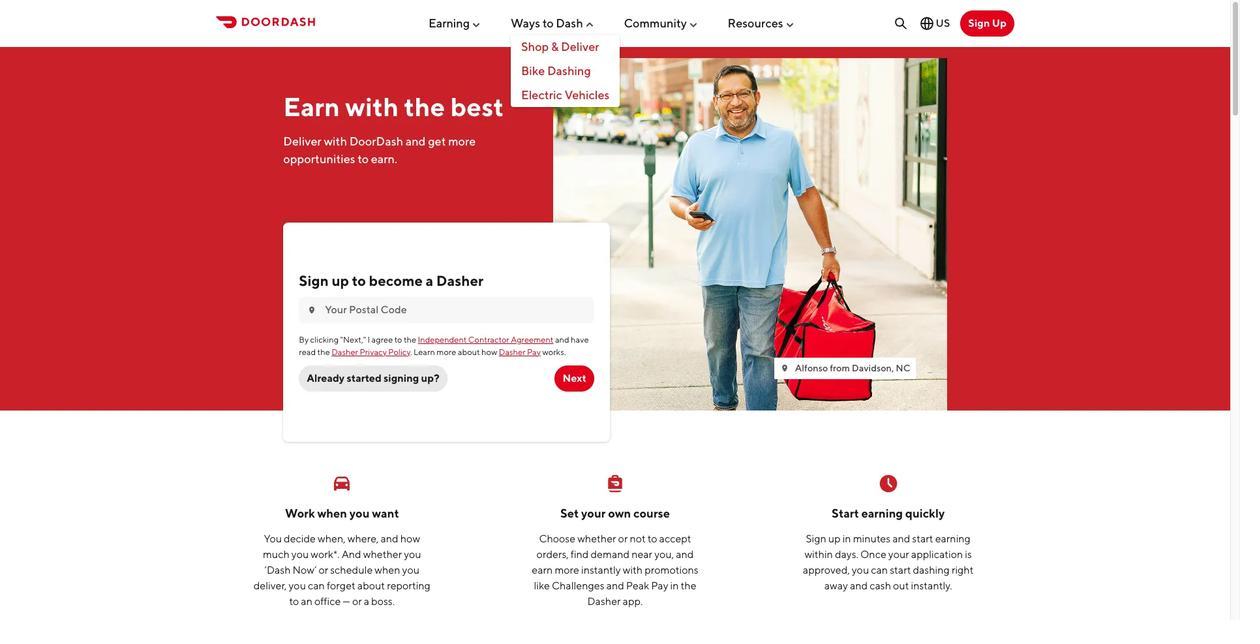Task type: describe. For each thing, give the bounding box(es) containing it.
and inside 'deliver with doordash and get more opportunities to earn.'
[[406, 134, 426, 148]]

up for to
[[332, 272, 349, 289]]

start
[[832, 507, 860, 520]]

boss.
[[371, 595, 395, 608]]

to up policy on the bottom of page
[[395, 335, 402, 345]]

the inside choose whether or not to accept orders, find demand near you, and earn more instantly with promotions like challenges and peak pay in the dasher app.
[[681, 579, 697, 592]]

order hotbag fill image
[[605, 473, 626, 494]]

how inside you decide when, where, and how much you work*. and whether you 'dash now' or schedule when you deliver, you can forget about reporting to an office — or a boss.
[[401, 532, 420, 545]]

clicking
[[310, 335, 339, 345]]

cash
[[870, 579, 892, 592]]

and inside and have read the
[[555, 335, 570, 345]]

0 horizontal spatial start
[[891, 564, 912, 576]]

more for get
[[449, 134, 476, 148]]

independent
[[418, 335, 467, 345]]

0 vertical spatial earning
[[862, 507, 904, 520]]

dasher inside choose whether or not to accept orders, find demand near you, and earn more instantly with promotions like challenges and peak pay in the dasher app.
[[588, 595, 621, 608]]

electric vehicles link
[[511, 83, 620, 107]]

dasher privacy policy . learn more about how dasher pay works.
[[332, 347, 566, 357]]

whether inside you decide when, where, and how much you work*. and whether you 'dash now' or schedule when you deliver, you can forget about reporting to an office — or a boss.
[[363, 548, 402, 561]]

instantly.
[[912, 579, 953, 592]]

up?
[[421, 372, 440, 384]]

alfonso from davidson, nc image
[[553, 58, 948, 410]]

and have read the
[[299, 335, 589, 357]]

schedule
[[330, 564, 373, 576]]

and
[[342, 548, 361, 561]]

can inside you decide when, where, and how much you work*. and whether you 'dash now' or schedule when you deliver, you can forget about reporting to an office — or a boss.
[[308, 579, 325, 592]]

where,
[[348, 532, 379, 545]]

ways to dash link
[[511, 11, 595, 35]]

with inside choose whether or not to accept orders, find demand near you, and earn more instantly with promotions like challenges and peak pay in the dasher app.
[[623, 564, 643, 576]]

application
[[912, 548, 964, 561]]

earn.
[[371, 152, 398, 166]]

more for learn
[[437, 347, 457, 357]]

decide
[[284, 532, 316, 545]]

work*.
[[311, 548, 340, 561]]

an
[[301, 595, 313, 608]]

0 vertical spatial how
[[482, 347, 498, 357]]

agreement
[[511, 335, 554, 345]]

orders,
[[537, 548, 569, 561]]

now'
[[293, 564, 317, 576]]

ways to dash
[[511, 16, 583, 30]]

alfonso from davidson, nc
[[796, 362, 911, 373]]

demand
[[591, 548, 630, 561]]

you inside sign up in minutes and start earning within days. once your application is approved, you can start dashing right away and cash out instantly.
[[852, 564, 870, 576]]

opportunities
[[284, 152, 356, 166]]

—
[[343, 595, 350, 608]]

sign up in minutes and start earning within days. once your application is approved, you can start dashing right away and cash out instantly.
[[803, 532, 974, 592]]

to inside you decide when, where, and how much you work*. and whether you 'dash now' or schedule when you deliver, you can forget about reporting to an office — or a boss.
[[290, 595, 299, 608]]

resources
[[728, 16, 784, 30]]

bike
[[522, 64, 545, 78]]

in inside choose whether or not to accept orders, find demand near you, and earn more instantly with promotions like challenges and peak pay in the dasher app.
[[671, 579, 679, 592]]

or inside choose whether or not to accept orders, find demand near you, and earn more instantly with promotions like challenges and peak pay in the dasher app.
[[619, 532, 628, 545]]

shop
[[522, 40, 549, 54]]

peak
[[627, 579, 650, 592]]

a inside you decide when, where, and how much you work*. and whether you 'dash now' or schedule when you deliver, you can forget about reporting to an office — or a boss.
[[364, 595, 370, 608]]

out
[[894, 579, 910, 592]]

much
[[263, 548, 290, 561]]

vehicle car image
[[332, 473, 353, 494]]

privacy
[[360, 347, 387, 357]]

choose whether or not to accept orders, find demand near you, and earn more instantly with promotions like challenges and peak pay in the dasher app.
[[532, 532, 699, 608]]

0 horizontal spatial location pin image
[[307, 305, 317, 315]]

away
[[825, 579, 849, 592]]

already
[[307, 372, 345, 384]]

next
[[563, 372, 587, 384]]

davidson,
[[852, 362, 895, 373]]

whether inside choose whether or not to accept orders, find demand near you, and earn more instantly with promotions like challenges and peak pay in the dasher app.
[[578, 532, 617, 545]]

agree
[[372, 335, 393, 345]]

earn
[[284, 91, 340, 122]]

find
[[571, 548, 589, 561]]

to left dash
[[543, 16, 554, 30]]

1 horizontal spatial about
[[458, 347, 480, 357]]

days.
[[836, 548, 859, 561]]

you decide when, where, and how much you work*. and whether you 'dash now' or schedule when you deliver, you can forget about reporting to an office — or a boss.
[[254, 532, 431, 608]]

dasher up your postal code text field
[[437, 272, 484, 289]]

the up .
[[404, 335, 417, 345]]

dasher down agreement
[[499, 347, 526, 357]]

by
[[299, 335, 309, 345]]

dash
[[556, 16, 583, 30]]

accept
[[660, 532, 692, 545]]

start earning quickly
[[832, 507, 945, 520]]

once
[[861, 548, 887, 561]]

is
[[966, 548, 973, 561]]

i
[[368, 335, 370, 345]]

deliver inside shop & deliver link
[[561, 40, 600, 54]]

more inside choose whether or not to accept orders, find demand near you, and earn more instantly with promotions like challenges and peak pay in the dasher app.
[[555, 564, 580, 576]]

to inside choose whether or not to accept orders, find demand near you, and earn more instantly with promotions like challenges and peak pay in the dasher app.
[[648, 532, 658, 545]]

by clicking "next," i agree to the independent contractor agreement
[[299, 335, 554, 345]]

policy
[[389, 347, 411, 357]]

read
[[299, 347, 316, 357]]

"next,"
[[340, 335, 366, 345]]

community
[[624, 16, 687, 30]]

bike dashing
[[522, 64, 591, 78]]

to inside 'deliver with doordash and get more opportunities to earn.'
[[358, 152, 369, 166]]

&
[[552, 40, 559, 54]]

your inside sign up in minutes and start earning within days. once your application is approved, you can start dashing right away and cash out instantly.
[[889, 548, 910, 561]]

next button
[[555, 366, 595, 392]]

earning inside sign up in minutes and start earning within days. once your application is approved, you can start dashing right away and cash out instantly.
[[936, 532, 971, 545]]

course
[[634, 507, 670, 520]]

0 horizontal spatial when
[[318, 507, 347, 520]]



Task type: locate. For each thing, give the bounding box(es) containing it.
1 horizontal spatial pay
[[652, 579, 669, 592]]

deliver right &
[[561, 40, 600, 54]]

earning
[[862, 507, 904, 520], [936, 532, 971, 545]]

can inside sign up in minutes and start earning within days. once your application is approved, you can start dashing right away and cash out instantly.
[[872, 564, 889, 576]]

earn with the best
[[284, 91, 504, 122]]

ways
[[511, 16, 541, 30]]

more up challenges
[[555, 564, 580, 576]]

start up out
[[891, 564, 912, 576]]

0 horizontal spatial earning
[[862, 507, 904, 520]]

0 vertical spatial or
[[619, 532, 628, 545]]

0 vertical spatial with
[[345, 91, 399, 122]]

1 horizontal spatial or
[[352, 595, 362, 608]]

shop & deliver link
[[511, 35, 620, 59]]

when,
[[318, 532, 346, 545]]

0 horizontal spatial deliver
[[284, 134, 322, 148]]

more right get
[[449, 134, 476, 148]]

the inside and have read the
[[318, 347, 330, 357]]

electric
[[522, 88, 563, 102]]

1 vertical spatial up
[[829, 532, 841, 545]]

quickly
[[906, 507, 945, 520]]

2 vertical spatial with
[[623, 564, 643, 576]]

deliver up opportunities
[[284, 134, 322, 148]]

0 vertical spatial when
[[318, 507, 347, 520]]

in up days.
[[843, 532, 852, 545]]

1 horizontal spatial when
[[375, 564, 401, 576]]

2 horizontal spatial sign
[[969, 17, 991, 29]]

whether up demand
[[578, 532, 617, 545]]

app.
[[623, 595, 643, 608]]

sign up to become a dasher
[[299, 272, 484, 289]]

dasher down "next,"
[[332, 347, 358, 357]]

with for doordash
[[324, 134, 347, 148]]

the up get
[[404, 91, 445, 122]]

with inside 'deliver with doordash and get more opportunities to earn.'
[[324, 134, 347, 148]]

have
[[571, 335, 589, 345]]

sign up button
[[961, 10, 1015, 37]]

choose
[[539, 532, 576, 545]]

pay down promotions
[[652, 579, 669, 592]]

more down independent
[[437, 347, 457, 357]]

pay inside choose whether or not to accept orders, find demand near you, and earn more instantly with promotions like challenges and peak pay in the dasher app.
[[652, 579, 669, 592]]

0 vertical spatial in
[[843, 532, 852, 545]]

can
[[872, 564, 889, 576], [308, 579, 325, 592]]

1 vertical spatial or
[[319, 564, 328, 576]]

become
[[369, 272, 423, 289]]

you
[[264, 532, 282, 545]]

start up application
[[913, 532, 934, 545]]

set your own course
[[561, 507, 670, 520]]

sign for sign up
[[969, 17, 991, 29]]

dashing
[[548, 64, 591, 78]]

your right once
[[889, 548, 910, 561]]

more inside 'deliver with doordash and get more opportunities to earn.'
[[449, 134, 476, 148]]

0 vertical spatial pay
[[527, 347, 541, 357]]

earning up minutes
[[862, 507, 904, 520]]

0 vertical spatial whether
[[578, 532, 617, 545]]

0 horizontal spatial up
[[332, 272, 349, 289]]

sign for sign up in minutes and start earning within days. once your application is approved, you can start dashing right away and cash out instantly.
[[806, 532, 827, 545]]

up
[[993, 17, 1007, 29]]

when inside you decide when, where, and how much you work*. and whether you 'dash now' or schedule when you deliver, you can forget about reporting to an office — or a boss.
[[375, 564, 401, 576]]

1 horizontal spatial your
[[889, 548, 910, 561]]

about up boss.
[[358, 579, 385, 592]]

to left become
[[352, 272, 366, 289]]

0 vertical spatial a
[[426, 272, 434, 289]]

best
[[451, 91, 504, 122]]

up up days.
[[829, 532, 841, 545]]

forget
[[327, 579, 356, 592]]

2 horizontal spatial or
[[619, 532, 628, 545]]

to left 'an' on the left bottom
[[290, 595, 299, 608]]

up inside sign up in minutes and start earning within days. once your application is approved, you can start dashing right away and cash out instantly.
[[829, 532, 841, 545]]

about down independent contractor agreement link
[[458, 347, 480, 357]]

0 vertical spatial location pin image
[[307, 305, 317, 315]]

alfonso
[[796, 362, 829, 373]]

and down accept
[[676, 548, 694, 561]]

with up peak
[[623, 564, 643, 576]]

doordash
[[350, 134, 404, 148]]

when up when,
[[318, 507, 347, 520]]

1 horizontal spatial earning
[[936, 532, 971, 545]]

and up works.
[[555, 335, 570, 345]]

bike dashing link
[[511, 59, 620, 83]]

the down promotions
[[681, 579, 697, 592]]

get
[[428, 134, 446, 148]]

1 vertical spatial whether
[[363, 548, 402, 561]]

whether down where,
[[363, 548, 402, 561]]

and down "want"
[[381, 532, 399, 545]]

1 horizontal spatial location pin image
[[780, 363, 790, 374]]

0 vertical spatial about
[[458, 347, 480, 357]]

vehicles
[[565, 88, 610, 102]]

deliver with doordash and get more opportunities to earn.
[[284, 134, 476, 166]]

in down promotions
[[671, 579, 679, 592]]

the down clicking
[[318, 347, 330, 357]]

2 vertical spatial more
[[555, 564, 580, 576]]

0 horizontal spatial how
[[401, 532, 420, 545]]

dasher left app.
[[588, 595, 621, 608]]

dashing
[[914, 564, 950, 576]]

sign for sign up to become a dasher
[[299, 272, 329, 289]]

1 horizontal spatial whether
[[578, 532, 617, 545]]

a left boss.
[[364, 595, 370, 608]]

location pin image up by
[[307, 305, 317, 315]]

and left cash
[[851, 579, 868, 592]]

1 horizontal spatial how
[[482, 347, 498, 357]]

challenges
[[552, 579, 605, 592]]

already started signing up? button
[[299, 366, 448, 392]]

shop & deliver
[[522, 40, 600, 54]]

deliver,
[[254, 579, 287, 592]]

or left not
[[619, 532, 628, 545]]

want
[[372, 507, 399, 520]]

1 horizontal spatial sign
[[806, 532, 827, 545]]

location pin image left alfonso
[[780, 363, 790, 374]]

0 vertical spatial your
[[582, 507, 606, 520]]

or down 'work*.'
[[319, 564, 328, 576]]

0 horizontal spatial a
[[364, 595, 370, 608]]

1 vertical spatial how
[[401, 532, 420, 545]]

deliver inside 'deliver with doordash and get more opportunities to earn.'
[[284, 134, 322, 148]]

location pin image
[[307, 305, 317, 315], [780, 363, 790, 374]]

or right —
[[352, 595, 362, 608]]

with up opportunities
[[324, 134, 347, 148]]

earning up the is
[[936, 532, 971, 545]]

and left get
[[406, 134, 426, 148]]

you,
[[655, 548, 674, 561]]

and down "instantly"
[[607, 579, 625, 592]]

earn
[[532, 564, 553, 576]]

dasher pay link
[[499, 347, 541, 357]]

instantly
[[582, 564, 621, 576]]

within
[[805, 548, 834, 561]]

1 vertical spatial earning
[[936, 532, 971, 545]]

started
[[347, 372, 382, 384]]

in
[[843, 532, 852, 545], [671, 579, 679, 592]]

1 vertical spatial in
[[671, 579, 679, 592]]

earning link
[[429, 11, 482, 35]]

from
[[830, 362, 851, 373]]

1 horizontal spatial can
[[872, 564, 889, 576]]

0 horizontal spatial sign
[[299, 272, 329, 289]]

.
[[411, 347, 412, 357]]

1 vertical spatial can
[[308, 579, 325, 592]]

sign inside sign up in minutes and start earning within days. once your application is approved, you can start dashing right away and cash out instantly.
[[806, 532, 827, 545]]

approved,
[[803, 564, 850, 576]]

can up 'an' on the left bottom
[[308, 579, 325, 592]]

0 vertical spatial start
[[913, 532, 934, 545]]

0 horizontal spatial your
[[582, 507, 606, 520]]

how down contractor in the left bottom of the page
[[482, 347, 498, 357]]

minutes
[[854, 532, 891, 545]]

'dash
[[265, 564, 291, 576]]

with for the
[[345, 91, 399, 122]]

sign
[[969, 17, 991, 29], [299, 272, 329, 289], [806, 532, 827, 545]]

you
[[350, 507, 370, 520], [292, 548, 309, 561], [404, 548, 422, 561], [402, 564, 420, 576], [852, 564, 870, 576], [289, 579, 306, 592]]

0 horizontal spatial whether
[[363, 548, 402, 561]]

0 vertical spatial up
[[332, 272, 349, 289]]

0 horizontal spatial can
[[308, 579, 325, 592]]

how
[[482, 347, 498, 357], [401, 532, 420, 545]]

0 horizontal spatial about
[[358, 579, 385, 592]]

office
[[315, 595, 341, 608]]

1 horizontal spatial start
[[913, 532, 934, 545]]

1 horizontal spatial deliver
[[561, 40, 600, 54]]

signing
[[384, 372, 419, 384]]

sign up by
[[299, 272, 329, 289]]

when
[[318, 507, 347, 520], [375, 564, 401, 576]]

and down start earning quickly
[[893, 532, 911, 545]]

Your Postal Code text field
[[325, 303, 587, 317]]

near
[[632, 548, 653, 561]]

earning
[[429, 16, 470, 30]]

like
[[534, 579, 550, 592]]

whether
[[578, 532, 617, 545], [363, 548, 402, 561]]

1 vertical spatial when
[[375, 564, 401, 576]]

0 vertical spatial more
[[449, 134, 476, 148]]

up left become
[[332, 272, 349, 289]]

1 horizontal spatial up
[[829, 532, 841, 545]]

0 horizontal spatial pay
[[527, 347, 541, 357]]

1 vertical spatial your
[[889, 548, 910, 561]]

or
[[619, 532, 628, 545], [319, 564, 328, 576], [352, 595, 362, 608]]

more
[[449, 134, 476, 148], [437, 347, 457, 357], [555, 564, 580, 576]]

1 vertical spatial pay
[[652, 579, 669, 592]]

independent contractor agreement link
[[418, 335, 554, 345]]

your right set
[[582, 507, 606, 520]]

1 horizontal spatial a
[[426, 272, 434, 289]]

0 horizontal spatial or
[[319, 564, 328, 576]]

with up doordash at the left top
[[345, 91, 399, 122]]

0 vertical spatial deliver
[[561, 40, 600, 54]]

us
[[937, 17, 951, 29]]

0 vertical spatial sign
[[969, 17, 991, 29]]

sign left up
[[969, 17, 991, 29]]

1 vertical spatial sign
[[299, 272, 329, 289]]

pay down agreement
[[527, 347, 541, 357]]

1 vertical spatial more
[[437, 347, 457, 357]]

time fill image
[[878, 473, 899, 494]]

1 horizontal spatial in
[[843, 532, 852, 545]]

set
[[561, 507, 579, 520]]

a right become
[[426, 272, 434, 289]]

about inside you decide when, where, and how much you work*. and whether you 'dash now' or schedule when you deliver, you can forget about reporting to an office — or a boss.
[[358, 579, 385, 592]]

2 vertical spatial or
[[352, 595, 362, 608]]

globe line image
[[920, 16, 935, 31]]

work when you want
[[285, 507, 399, 520]]

sign up within on the bottom of the page
[[806, 532, 827, 545]]

when up reporting
[[375, 564, 401, 576]]

1 vertical spatial with
[[324, 134, 347, 148]]

reporting
[[387, 579, 431, 592]]

start
[[913, 532, 934, 545], [891, 564, 912, 576]]

to right not
[[648, 532, 658, 545]]

can up cash
[[872, 564, 889, 576]]

community link
[[624, 11, 699, 35]]

2 vertical spatial sign
[[806, 532, 827, 545]]

0 horizontal spatial in
[[671, 579, 679, 592]]

resources link
[[728, 11, 796, 35]]

1 vertical spatial about
[[358, 579, 385, 592]]

how up reporting
[[401, 532, 420, 545]]

1 vertical spatial a
[[364, 595, 370, 608]]

sign up
[[969, 17, 1007, 29]]

and inside you decide when, where, and how much you work*. and whether you 'dash now' or schedule when you deliver, you can forget about reporting to an office — or a boss.
[[381, 532, 399, 545]]

right
[[952, 564, 974, 576]]

sign inside button
[[969, 17, 991, 29]]

with
[[345, 91, 399, 122], [324, 134, 347, 148], [623, 564, 643, 576]]

1 vertical spatial start
[[891, 564, 912, 576]]

nc
[[896, 362, 911, 373]]

in inside sign up in minutes and start earning within days. once your application is approved, you can start dashing right away and cash out instantly.
[[843, 532, 852, 545]]

1 vertical spatial location pin image
[[780, 363, 790, 374]]

1 vertical spatial deliver
[[284, 134, 322, 148]]

up for in
[[829, 532, 841, 545]]

0 vertical spatial can
[[872, 564, 889, 576]]

to left earn.
[[358, 152, 369, 166]]



Task type: vqa. For each thing, say whether or not it's contained in the screenshot.
2nd DASHERS from right
no



